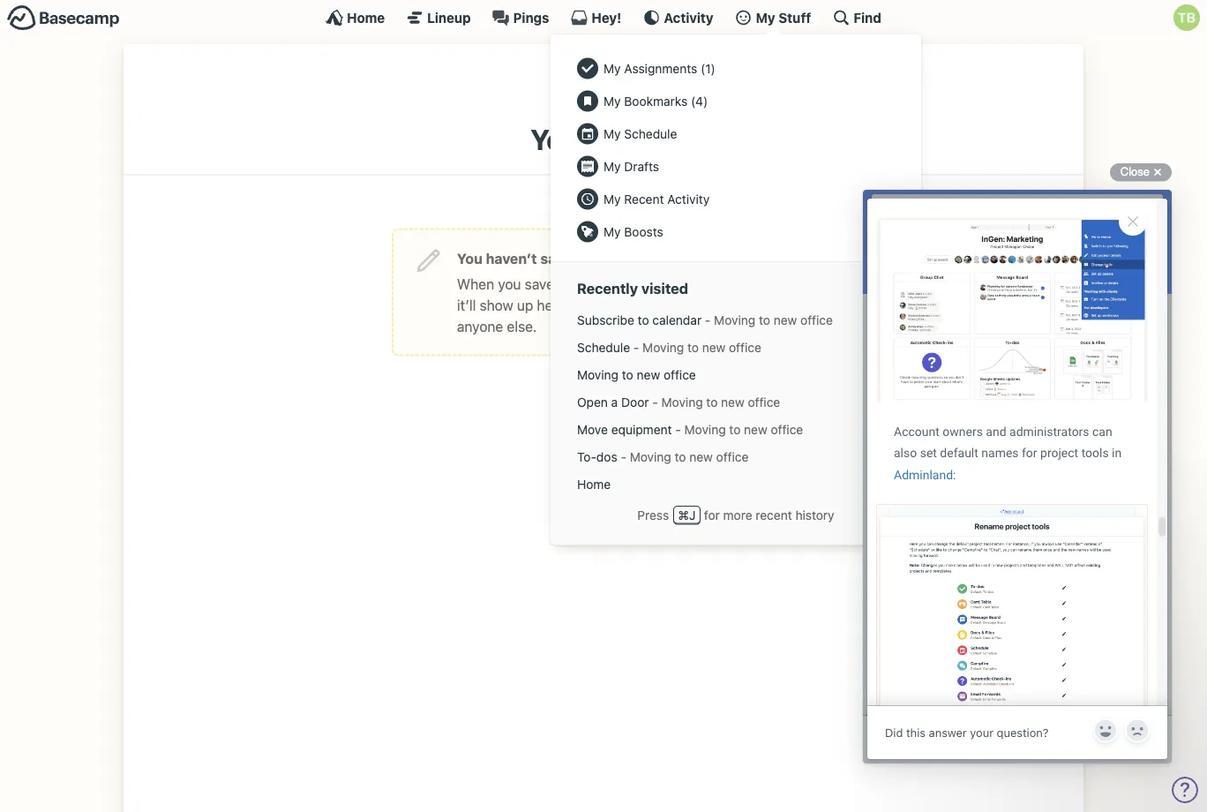 Task type: vqa. For each thing, say whether or not it's contained in the screenshot.
"show"
yes



Task type: describe. For each thing, give the bounding box(es) containing it.
else.
[[507, 318, 537, 335]]

my drafts link
[[569, 150, 904, 183]]

up
[[517, 297, 533, 313]]

my for my bookmarks (4)
[[604, 94, 621, 108]]

1 vertical spatial drafts
[[606, 297, 644, 313]]

pings
[[513, 10, 550, 25]]

moving down calendar
[[643, 340, 684, 355]]

my boosts
[[604, 224, 664, 239]]

(4)
[[691, 94, 708, 108]]

moving down open a door - moving to new office
[[685, 422, 726, 437]]

1 vertical spatial home link
[[569, 471, 904, 498]]

recently visited pages element
[[569, 306, 904, 498]]

my recent activity
[[604, 192, 710, 206]]

pings button
[[492, 9, 550, 26]]

message
[[569, 275, 627, 292]]

my schedule
[[604, 126, 678, 141]]

- right door
[[653, 395, 658, 409]]

lineup link
[[406, 9, 471, 26]]

my boosts link
[[569, 215, 904, 248]]

my stuff
[[756, 10, 812, 25]]

calendar
[[653, 313, 702, 327]]

0 vertical spatial home
[[347, 10, 385, 25]]

main element
[[0, 0, 1208, 545]]

lineup
[[427, 10, 471, 25]]

to down the draft,
[[759, 313, 771, 327]]

- right calendar
[[705, 313, 711, 327]]

to down the recently visited
[[638, 313, 649, 327]]

my assignments (1)
[[604, 61, 716, 75]]

visited
[[642, 280, 689, 297]]

here.
[[537, 297, 570, 313]]

recently
[[577, 280, 638, 297]]

to inside you haven't saved any drafts yet when you save a message or document as a draft, it'll show up here. your drafts aren't visible to anyone else.
[[732, 297, 745, 313]]

0 vertical spatial drafts
[[612, 250, 654, 267]]

open a door - moving to new office
[[577, 395, 781, 409]]

you haven't saved any drafts yet when you save a message or document as a draft, it'll show up here. your drafts aren't visible to anyone else.
[[457, 250, 780, 335]]

moving down equipment
[[630, 449, 672, 464]]

0 horizontal spatial a
[[558, 275, 566, 292]]

tim burton image
[[576, 62, 632, 118]]

my bookmarks (4)
[[604, 94, 708, 108]]

moving to new office link
[[569, 361, 904, 389]]

close
[[1121, 165, 1150, 178]]

to-dos - moving to new office
[[577, 449, 749, 464]]

(1)
[[701, 61, 716, 75]]

schedule inside "link"
[[624, 126, 678, 141]]

⌘ j for more recent history
[[678, 508, 835, 522]]

my recent activity link
[[569, 183, 904, 215]]

drafts for my drafts
[[624, 159, 659, 173]]

my for my drafts
[[604, 159, 621, 173]]

0 vertical spatial your
[[531, 123, 590, 156]]

to down move equipment - moving to new office
[[675, 449, 686, 464]]

recently visited
[[577, 280, 689, 297]]

my for my boosts
[[604, 224, 621, 239]]

haven't
[[486, 250, 537, 267]]

j
[[690, 508, 696, 522]]

history
[[796, 508, 835, 522]]

tim burton image
[[1174, 4, 1201, 31]]

subscribe to calendar - moving to new office
[[577, 313, 833, 327]]

to up move equipment - moving to new office
[[707, 395, 718, 409]]

schedule - moving to new office
[[577, 340, 762, 355]]

it'll
[[457, 297, 476, 313]]

press
[[638, 508, 669, 522]]

cross small image
[[1148, 162, 1169, 183]]

my stuff button
[[735, 9, 812, 26]]

when
[[457, 275, 495, 292]]

to-
[[577, 449, 597, 464]]

schedule inside the recently visited pages element
[[577, 340, 630, 355]]

moving up open
[[577, 367, 619, 382]]

draft,
[[745, 275, 780, 292]]

open
[[577, 395, 608, 409]]

to up door
[[622, 367, 634, 382]]

yet
[[657, 250, 679, 267]]



Task type: locate. For each thing, give the bounding box(es) containing it.
1 horizontal spatial a
[[612, 395, 618, 409]]

0 vertical spatial activity
[[664, 10, 714, 25]]

home
[[347, 10, 385, 25], [577, 477, 611, 491]]

your drafts
[[531, 123, 677, 156]]

2 horizontal spatial a
[[734, 275, 742, 292]]

schedule down subscribe
[[577, 340, 630, 355]]

schedule
[[624, 126, 678, 141], [577, 340, 630, 355]]

you
[[457, 250, 483, 267]]

recent
[[756, 508, 793, 522]]

my inside "link"
[[604, 126, 621, 141]]

stuff
[[779, 10, 812, 25]]

any
[[584, 250, 609, 267]]

boosts
[[624, 224, 664, 239]]

moving
[[714, 313, 756, 327], [643, 340, 684, 355], [577, 367, 619, 382], [662, 395, 703, 409], [685, 422, 726, 437], [630, 449, 672, 464]]

home link
[[326, 9, 385, 26], [569, 471, 904, 498]]

my stuff element
[[569, 52, 904, 248]]

document
[[647, 275, 712, 292]]

my for my schedule
[[604, 126, 621, 141]]

1 vertical spatial schedule
[[577, 340, 630, 355]]

find
[[854, 10, 882, 25]]

for
[[704, 508, 720, 522]]

equipment
[[612, 422, 672, 437]]

my left assignments
[[604, 61, 621, 75]]

drafts up or
[[612, 250, 654, 267]]

a right as
[[734, 275, 742, 292]]

my up my drafts on the top of the page
[[604, 126, 621, 141]]

0 vertical spatial drafts
[[596, 123, 677, 156]]

drafts inside my stuff element
[[624, 159, 659, 173]]

home left lineup link at the left of the page
[[347, 10, 385, 25]]

1 horizontal spatial home
[[577, 477, 611, 491]]

my inside popup button
[[756, 10, 776, 25]]

drafts down my schedule
[[624, 159, 659, 173]]

saved
[[541, 250, 581, 267]]

or
[[630, 275, 644, 292]]

my down your drafts
[[604, 159, 621, 173]]

0 horizontal spatial home link
[[326, 9, 385, 26]]

drafts
[[596, 123, 677, 156], [624, 159, 659, 173]]

anyone
[[457, 318, 503, 335]]

hey!
[[592, 10, 622, 25]]

new
[[774, 313, 798, 327], [703, 340, 726, 355], [637, 367, 661, 382], [721, 395, 745, 409], [744, 422, 768, 437], [690, 449, 713, 464]]

assignments
[[624, 61, 698, 75]]

to right the visible
[[732, 297, 745, 313]]

a right save
[[558, 275, 566, 292]]

drafts up my drafts on the top of the page
[[596, 123, 677, 156]]

show
[[480, 297, 513, 313]]

visible
[[688, 297, 728, 313]]

my drafts
[[604, 159, 659, 173]]

- down open a door - moving to new office
[[676, 422, 681, 437]]

drafts down or
[[606, 297, 644, 313]]

1 vertical spatial home
[[577, 477, 611, 491]]

office
[[801, 313, 833, 327], [729, 340, 762, 355], [664, 367, 696, 382], [748, 395, 781, 409], [771, 422, 804, 437], [717, 449, 749, 464]]

activity link
[[643, 9, 714, 26]]

drafts
[[612, 250, 654, 267], [606, 297, 644, 313]]

to
[[732, 297, 745, 313], [638, 313, 649, 327], [759, 313, 771, 327], [688, 340, 699, 355], [622, 367, 634, 382], [707, 395, 718, 409], [730, 422, 741, 437], [675, 449, 686, 464]]

schedule down "my bookmarks (4)"
[[624, 126, 678, 141]]

door
[[622, 395, 649, 409]]

move equipment - moving to new office
[[577, 422, 804, 437]]

a
[[558, 275, 566, 292], [734, 275, 742, 292], [612, 395, 618, 409]]

-
[[705, 313, 711, 327], [634, 340, 639, 355], [653, 395, 658, 409], [676, 422, 681, 437], [621, 449, 627, 464]]

drafts for your drafts
[[596, 123, 677, 156]]

1 horizontal spatial home link
[[569, 471, 904, 498]]

hey! button
[[571, 9, 622, 26]]

find button
[[833, 9, 882, 26]]

bookmarks
[[624, 94, 688, 108]]

my schedule link
[[569, 117, 904, 150]]

my left recent at the top right of the page
[[604, 192, 621, 206]]

0 vertical spatial schedule
[[624, 126, 678, 141]]

home link up more
[[569, 471, 904, 498]]

my for my stuff
[[756, 10, 776, 25]]

to down the "subscribe to calendar - moving to new office"
[[688, 340, 699, 355]]

recent
[[624, 192, 664, 206]]

to down moving to new office link
[[730, 422, 741, 437]]

my up your drafts
[[604, 94, 621, 108]]

more
[[724, 508, 753, 522]]

your down 'message'
[[573, 297, 602, 313]]

activity inside "link"
[[664, 10, 714, 25]]

my for my assignments (1)
[[604, 61, 621, 75]]

your inside you haven't saved any drafts yet when you save a message or document as a draft, it'll show up here. your drafts aren't visible to anyone else.
[[573, 297, 602, 313]]

cross small image
[[1148, 162, 1169, 183]]

0 horizontal spatial home
[[347, 10, 385, 25]]

moving to new office
[[577, 367, 696, 382]]

⌘
[[678, 508, 690, 522]]

my left stuff
[[756, 10, 776, 25]]

activity inside my stuff element
[[668, 192, 710, 206]]

close button
[[1110, 162, 1172, 183]]

home down to-
[[577, 477, 611, 491]]

1 vertical spatial drafts
[[624, 159, 659, 173]]

my
[[756, 10, 776, 25], [604, 61, 621, 75], [604, 94, 621, 108], [604, 126, 621, 141], [604, 159, 621, 173], [604, 192, 621, 206], [604, 224, 621, 239]]

home link left lineup link at the left of the page
[[326, 9, 385, 26]]

move
[[577, 422, 608, 437]]

activity
[[664, 10, 714, 25], [668, 192, 710, 206]]

1 vertical spatial activity
[[668, 192, 710, 206]]

1 vertical spatial your
[[573, 297, 602, 313]]

dos
[[597, 449, 618, 464]]

home inside the recently visited pages element
[[577, 477, 611, 491]]

- up moving to new office
[[634, 340, 639, 355]]

your
[[531, 123, 590, 156], [573, 297, 602, 313]]

moving down as
[[714, 313, 756, 327]]

my for my recent activity
[[604, 192, 621, 206]]

- right dos
[[621, 449, 627, 464]]

subscribe
[[577, 313, 635, 327]]

switch accounts image
[[7, 4, 120, 32]]

aren't
[[647, 297, 684, 313]]

your down tim burton image
[[531, 123, 590, 156]]

save
[[525, 275, 554, 292]]

0 vertical spatial home link
[[326, 9, 385, 26]]

a left door
[[612, 395, 618, 409]]

activity up (1)
[[664, 10, 714, 25]]

my up any
[[604, 224, 621, 239]]

activity right recent at the top right of the page
[[668, 192, 710, 206]]

you
[[498, 275, 521, 292]]

as
[[716, 275, 730, 292]]

moving up move equipment - moving to new office
[[662, 395, 703, 409]]



